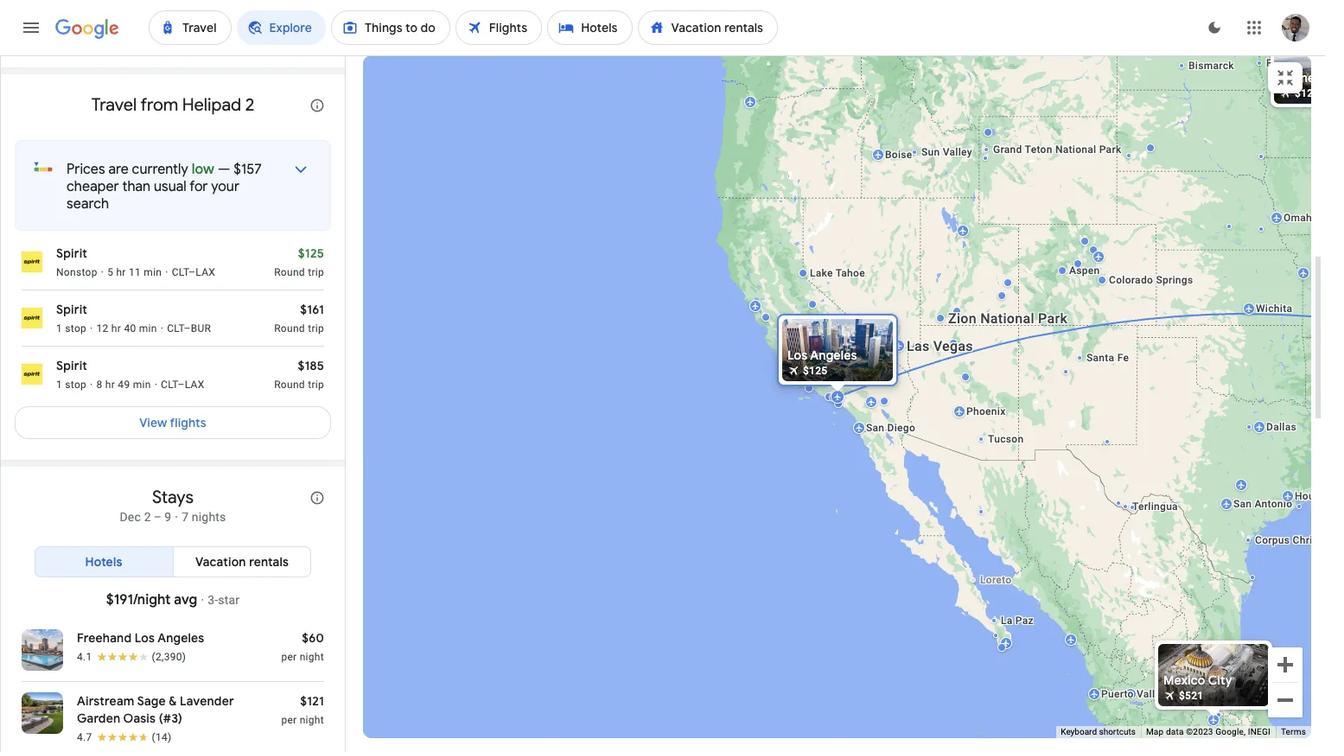 Task type: describe. For each thing, give the bounding box(es) containing it.
city
[[1208, 673, 1232, 688]]

191 US dollars text field
[[106, 591, 133, 609]]

low
[[192, 161, 215, 178]]

paz
[[1015, 615, 1034, 627]]

states)
[[164, 724, 204, 739]]

view smaller map image
[[1275, 67, 1296, 88]]

prices are currently low
[[67, 161, 215, 178]]

hr for $161
[[111, 322, 121, 335]]

 image right 49
[[154, 378, 157, 392]]

trip for $125
[[308, 266, 324, 278]]

$185
[[298, 358, 324, 373]]

are
[[108, 161, 129, 178]]

for
[[190, 178, 208, 195]]

1 horizontal spatial park
[[1099, 144, 1121, 156]]

7
[[182, 510, 189, 524]]

helipad
[[182, 94, 241, 116]]

freehand los angeles
[[77, 630, 204, 646]]

 image left the 5
[[101, 265, 104, 279]]

los angeles
[[787, 348, 857, 363]]

lake tahoe
[[810, 267, 865, 279]]

las
[[907, 338, 929, 355]]

– for $185
[[178, 379, 185, 391]]

omaha
[[1284, 212, 1318, 224]]

stop for $161
[[65, 322, 87, 335]]

per for $121
[[281, 714, 297, 726]]

los inside the "map" region
[[787, 348, 807, 363]]

$185 round trip
[[274, 358, 324, 391]]

spirit for $125
[[56, 245, 87, 261]]

antonio
[[1255, 498, 1292, 510]]

airstream
[[77, 693, 135, 709]]

las vegas
[[907, 338, 973, 355]]

40
[[124, 322, 136, 335]]

— $157 cheaper than usual for your search
[[67, 161, 262, 213]]

lake
[[810, 267, 833, 279]]

hr for $185
[[105, 379, 115, 391]]

&
[[169, 693, 177, 709]]

4.7 out of 5 stars from 14 reviews image
[[77, 731, 172, 744]]

more details image
[[280, 149, 322, 190]]

your
[[211, 178, 240, 195]]

la
[[1001, 615, 1013, 627]]

4.1
[[77, 651, 92, 663]]

0 vertical spatial min
[[144, 266, 162, 278]]

spirit for $185
[[56, 358, 87, 373]]

keyboard shortcuts button
[[1061, 726, 1136, 738]]

125 US dollars text field
[[298, 245, 324, 261]]

0 horizontal spatial park
[[1038, 310, 1067, 327]]

clt – bur
[[167, 322, 211, 335]]

grand teton national park
[[993, 144, 1121, 156]]

wichita
[[1256, 303, 1292, 315]]

dallas
[[1266, 421, 1296, 433]]

11
[[129, 266, 141, 278]]

161 US dollars text field
[[300, 302, 324, 317]]

$161
[[300, 302, 324, 317]]

5
[[107, 266, 113, 278]]

dec
[[120, 510, 141, 524]]

7 nights
[[182, 510, 226, 524]]

colorado
[[1109, 274, 1153, 286]]

521 US dollars text field
[[1179, 690, 1204, 702]]

san for san miguel de allende
[[1188, 683, 1207, 695]]

san for san antonio
[[1233, 498, 1252, 510]]

aspen
[[1069, 265, 1100, 277]]

round for $161
[[274, 322, 305, 335]]

sage
[[137, 693, 166, 709]]

mexico city
[[1163, 673, 1232, 688]]

spirit for $161
[[56, 302, 87, 317]]

nights
[[192, 510, 226, 524]]

$127
[[1295, 87, 1319, 99]]

sun
[[921, 146, 940, 158]]

christi
[[1293, 534, 1325, 546]]

sun valley
[[921, 146, 972, 158]]

$125 round trip
[[274, 245, 324, 278]]

bur
[[191, 322, 211, 335]]

avg
[[174, 591, 197, 609]]

corpus christi
[[1255, 534, 1325, 546]]

spirit image for $161
[[22, 308, 42, 328]]

prices
[[67, 161, 105, 178]]

1 for $161
[[56, 322, 62, 335]]

usual
[[154, 178, 187, 195]]

star
[[218, 593, 240, 607]]

49
[[118, 379, 130, 391]]

$121
[[300, 693, 324, 709]]

inegi
[[1248, 727, 1271, 737]]

view
[[139, 415, 167, 431]]

english
[[76, 724, 117, 739]]

$521
[[1179, 690, 1204, 702]]

per for $60
[[281, 651, 297, 663]]

spirit image for $125
[[22, 252, 42, 272]]

lax for $125
[[196, 266, 215, 278]]

12 hr 40 min
[[96, 322, 157, 335]]

$191 /night avg
[[106, 591, 197, 609]]

san miguel de allende
[[1188, 683, 1297, 695]]

obispo
[[841, 361, 876, 374]]

angeles inside the "map" region
[[810, 348, 857, 363]]

loreto
[[980, 574, 1011, 586]]

fe
[[1117, 352, 1129, 364]]

san for san diego
[[866, 422, 884, 434]]

terlingua
[[1132, 501, 1178, 513]]

round for $185
[[274, 379, 305, 391]]

phoenix
[[966, 406, 1006, 418]]

zion
[[948, 310, 977, 327]]

$157
[[234, 161, 262, 178]]

1 stop for $185
[[56, 379, 87, 391]]

travel from helipad 2
[[91, 94, 254, 116]]

/night
[[133, 591, 171, 609]]



Task type: vqa. For each thing, say whether or not it's contained in the screenshot.
'Tracked Prices'
no



Task type: locate. For each thing, give the bounding box(es) containing it.
0 vertical spatial –
[[189, 266, 196, 278]]

main menu image
[[21, 17, 42, 38]]

trip down $161 text field
[[308, 322, 324, 335]]

2 spirit from the top
[[56, 302, 87, 317]]

1 vertical spatial 1 stop
[[56, 379, 87, 391]]

night down $121
[[300, 714, 324, 726]]

clt for $125
[[172, 266, 189, 278]]

2 vertical spatial clt
[[161, 379, 178, 391]]

spirit down the "nonstop"
[[56, 302, 87, 317]]

1 spirit from the top
[[56, 245, 87, 261]]

(14)
[[152, 731, 172, 744]]

lax up bur
[[196, 266, 215, 278]]

–
[[189, 266, 196, 278], [184, 322, 191, 335], [178, 379, 185, 391]]

diego
[[887, 422, 915, 434]]

1 vertical spatial spirit
[[56, 302, 87, 317]]

de
[[1246, 683, 1258, 695]]

san left luis
[[797, 361, 815, 374]]

lax for $185
[[185, 379, 204, 391]]

springs
[[1156, 274, 1193, 286]]

corpus
[[1255, 534, 1290, 546]]

1 vertical spatial night
[[300, 714, 324, 726]]

round
[[274, 266, 305, 278], [274, 322, 305, 335], [274, 379, 305, 391]]

3 round from the top
[[274, 379, 305, 391]]

1 trip from the top
[[308, 266, 324, 278]]

$125 for $125 round trip
[[298, 245, 324, 261]]

vegas
[[933, 338, 973, 355]]

english (united states) button
[[43, 718, 218, 745]]

2 1 from the top
[[56, 379, 62, 391]]

national right teton
[[1055, 144, 1096, 156]]

0 horizontal spatial angeles
[[158, 630, 204, 646]]

trip
[[308, 266, 324, 278], [308, 322, 324, 335], [308, 379, 324, 391]]

bismarck
[[1188, 60, 1234, 72]]

clt – lax for $125
[[172, 266, 215, 278]]

trip inside $185 round trip
[[308, 379, 324, 391]]

english (united states)
[[76, 724, 204, 739]]

garden
[[77, 711, 120, 726]]

1 for $185
[[56, 379, 62, 391]]

0 vertical spatial park
[[1099, 144, 1121, 156]]

san left antonio
[[1233, 498, 1252, 510]]

1 per from the top
[[281, 651, 297, 663]]

min right 40
[[139, 322, 157, 335]]

spirit image left the "nonstop"
[[22, 252, 42, 272]]

0 vertical spatial hr
[[116, 266, 126, 278]]

0 vertical spatial spirit image
[[22, 252, 42, 272]]

0 vertical spatial round
[[274, 266, 305, 278]]

(united
[[119, 724, 162, 739]]

night inside $60 per night
[[300, 651, 324, 663]]

1 night from the top
[[300, 651, 324, 663]]

than
[[122, 178, 151, 195]]

hr right the 5
[[116, 266, 126, 278]]

2 vertical spatial –
[[178, 379, 185, 391]]

clt for $161
[[167, 322, 184, 335]]

0 vertical spatial los
[[787, 348, 807, 363]]

0 vertical spatial spirit
[[56, 245, 87, 261]]

1 vertical spatial los
[[135, 630, 155, 646]]

2 – 9
[[144, 510, 171, 524]]

min for $185
[[133, 379, 151, 391]]

data
[[1166, 727, 1184, 737]]

angeles
[[810, 348, 857, 363], [158, 630, 204, 646]]

2 vertical spatial min
[[133, 379, 151, 391]]

spirit image
[[22, 364, 42, 385]]

per inside $121 per night
[[281, 714, 297, 726]]

trip for $185
[[308, 379, 324, 391]]

minneap
[[1279, 70, 1326, 86]]

round down $161 text field
[[274, 322, 305, 335]]

round inside $125 round trip
[[274, 266, 305, 278]]

1 stop from the top
[[65, 322, 87, 335]]

about these results image
[[297, 85, 338, 126]]

1 horizontal spatial $125
[[803, 365, 827, 377]]

2 vertical spatial hr
[[105, 379, 115, 391]]

map data ©2023 google, inegi
[[1146, 727, 1271, 737]]

$161 round trip
[[274, 302, 324, 335]]

1 vertical spatial round
[[274, 322, 305, 335]]

1 horizontal spatial national
[[1055, 144, 1096, 156]]

$121 per night
[[281, 693, 324, 726]]

about these results image
[[297, 477, 338, 519]]

1 vertical spatial $125
[[803, 365, 827, 377]]

1 vertical spatial hr
[[111, 322, 121, 335]]

map region
[[287, 3, 1326, 752]]

3-star
[[208, 593, 240, 607]]

1 left 12
[[56, 322, 62, 335]]

clt right the 11
[[172, 266, 189, 278]]

1 vertical spatial 1
[[56, 379, 62, 391]]

1 horizontal spatial angeles
[[810, 348, 857, 363]]

3 trip from the top
[[308, 379, 324, 391]]

round for $125
[[274, 266, 305, 278]]

0 vertical spatial 1 stop
[[56, 322, 87, 335]]

night
[[300, 651, 324, 663], [300, 714, 324, 726]]

2 vertical spatial spirit
[[56, 358, 87, 373]]

2 1 stop from the top
[[56, 379, 87, 391]]

boise
[[885, 149, 912, 161]]

1 vertical spatial clt – lax
[[161, 379, 204, 391]]

0 vertical spatial trip
[[308, 266, 324, 278]]

1 1 stop from the top
[[56, 322, 87, 335]]

spirit right spirit icon
[[56, 358, 87, 373]]

change appearance image
[[1194, 7, 1236, 48]]

3 spirit from the top
[[56, 358, 87, 373]]

1 horizontal spatial los
[[787, 348, 807, 363]]

round down $125 text field at the left top
[[274, 266, 305, 278]]

national right zion
[[980, 310, 1034, 327]]

oasis
[[123, 711, 156, 726]]

1 stop
[[56, 322, 87, 335], [56, 379, 87, 391]]

 image left 7
[[175, 510, 178, 524]]

lavender
[[180, 693, 234, 709]]

1 stop left 8
[[56, 379, 87, 391]]

night inside $121 per night
[[300, 714, 324, 726]]

night for $121
[[300, 714, 324, 726]]

2 vertical spatial round
[[274, 379, 305, 391]]

currently
[[132, 161, 188, 178]]

trip inside $161 round trip
[[308, 322, 324, 335]]

allende
[[1261, 683, 1297, 695]]

2 spirit image from the top
[[22, 308, 42, 328]]

clt – lax for $185
[[161, 379, 204, 391]]

– for $161
[[184, 322, 191, 335]]

$191
[[106, 591, 133, 609]]

$125 inside $125 round trip
[[298, 245, 324, 261]]

—
[[218, 161, 230, 178]]

zion national park
[[948, 310, 1067, 327]]

0 horizontal spatial $125
[[298, 245, 324, 261]]

$125 for $125
[[803, 365, 827, 377]]

$125 down los angeles
[[803, 365, 827, 377]]

1 stop left 12
[[56, 322, 87, 335]]

$125 up $161
[[298, 245, 324, 261]]

stop left 8
[[65, 379, 87, 391]]

accommodation type option group
[[35, 541, 311, 583]]

san for san luis obispo
[[797, 361, 815, 374]]

0 horizontal spatial los
[[135, 630, 155, 646]]

clt left bur
[[167, 322, 184, 335]]

tucson
[[988, 433, 1024, 445]]

$60
[[302, 630, 324, 646]]

1 vertical spatial park
[[1038, 310, 1067, 327]]

terms
[[1281, 727, 1306, 737]]

los up '4.1 out of 5 stars from 2,390 reviews' image
[[135, 630, 155, 646]]

night down $60
[[300, 651, 324, 663]]

 image
[[201, 591, 204, 609]]

 image left 'clt – bur' at the left
[[161, 322, 164, 335]]

0 vertical spatial 1
[[56, 322, 62, 335]]

1 vertical spatial –
[[184, 322, 191, 335]]

127 US dollars text field
[[1295, 87, 1319, 99]]

colorado springs
[[1109, 274, 1193, 286]]

1 stop for $161
[[56, 322, 87, 335]]

1 vertical spatial per
[[281, 714, 297, 726]]

min right 49
[[133, 379, 151, 391]]

hr
[[116, 266, 126, 278], [111, 322, 121, 335], [105, 379, 115, 391]]

1 vertical spatial clt
[[167, 322, 184, 335]]

vallarta
[[1137, 688, 1175, 700]]

flights
[[170, 415, 206, 431]]

usd
[[265, 724, 289, 739]]

min for $161
[[139, 322, 157, 335]]

0 horizontal spatial national
[[980, 310, 1034, 327]]

$60 per night
[[281, 630, 324, 663]]

per down $60 per night
[[281, 714, 297, 726]]

– up flights
[[178, 379, 185, 391]]

8
[[96, 379, 103, 391]]

1 vertical spatial spirit image
[[22, 308, 42, 328]]

hr left 40
[[111, 322, 121, 335]]

0 vertical spatial stop
[[65, 322, 87, 335]]

1 1 from the top
[[56, 322, 62, 335]]

angeles up 125 us dollars text box at the right of page
[[810, 348, 857, 363]]

5 hr 11 min
[[107, 266, 162, 278]]

1 vertical spatial angeles
[[158, 630, 204, 646]]

per up $121 per night
[[281, 651, 297, 663]]

1 vertical spatial lax
[[185, 379, 204, 391]]

search
[[67, 195, 109, 213]]

– for $125
[[189, 266, 196, 278]]

per inside $60 per night
[[281, 651, 297, 663]]

per
[[281, 651, 297, 663], [281, 714, 297, 726]]

1 round from the top
[[274, 266, 305, 278]]

round inside $185 round trip
[[274, 379, 305, 391]]

teton
[[1025, 144, 1052, 156]]

lax up flights
[[185, 379, 204, 391]]

san
[[797, 361, 815, 374], [866, 422, 884, 434], [1233, 498, 1252, 510], [1188, 683, 1207, 695]]

stop left 12
[[65, 322, 87, 335]]

1 vertical spatial national
[[980, 310, 1034, 327]]

keyboard
[[1061, 727, 1097, 737]]

view flights
[[139, 415, 206, 431]]

spirit
[[56, 245, 87, 261], [56, 302, 87, 317], [56, 358, 87, 373]]

angeles up (2,390)
[[158, 630, 204, 646]]

clt up view flights on the bottom left of the page
[[161, 379, 178, 391]]

2 per from the top
[[281, 714, 297, 726]]

from
[[140, 94, 178, 116]]

san diego
[[866, 422, 915, 434]]

clt – lax up 'clt – bur' at the left
[[172, 266, 215, 278]]

mexico
[[1163, 673, 1205, 688]]

0 vertical spatial angeles
[[810, 348, 857, 363]]

stop
[[65, 322, 87, 335], [65, 379, 87, 391]]

clt
[[172, 266, 189, 278], [167, 322, 184, 335], [161, 379, 178, 391]]

0 vertical spatial per
[[281, 651, 297, 663]]

valley
[[943, 146, 972, 158]]

– up 'clt – bur' at the left
[[189, 266, 196, 278]]

185 US dollars text field
[[298, 358, 324, 373]]

1
[[56, 322, 62, 335], [56, 379, 62, 391]]

spirit image
[[22, 252, 42, 272], [22, 308, 42, 328]]

0 vertical spatial lax
[[196, 266, 215, 278]]

1 spirit image from the top
[[22, 252, 42, 272]]

spirit image up spirit icon
[[22, 308, 42, 328]]

loading results progress bar
[[0, 55, 1326, 59]]

hr right 8
[[105, 379, 115, 391]]

round down '$185' "text box"
[[274, 379, 305, 391]]

1 right spirit icon
[[56, 379, 62, 391]]

terms link
[[1281, 727, 1306, 737]]

©2023
[[1187, 727, 1214, 737]]

housto
[[1295, 490, 1326, 502]]

1 vertical spatial trip
[[308, 322, 324, 335]]

trip down $185
[[308, 379, 324, 391]]

dec 2 – 9
[[120, 510, 171, 524]]

airstream sage & lavender garden oasis (#3)
[[77, 693, 234, 726]]

2 night from the top
[[300, 714, 324, 726]]

min right the 11
[[144, 266, 162, 278]]

stop for $185
[[65, 379, 87, 391]]

2 round from the top
[[274, 322, 305, 335]]

1 vertical spatial min
[[139, 322, 157, 335]]

puerto vallarta
[[1101, 688, 1175, 700]]

freehand
[[77, 630, 132, 646]]

clt for $185
[[161, 379, 178, 391]]

round inside $161 round trip
[[274, 322, 305, 335]]

12
[[96, 322, 109, 335]]

miguel
[[1210, 683, 1243, 695]]

clt – lax up flights
[[161, 379, 204, 391]]

2 trip from the top
[[308, 322, 324, 335]]

125 US dollars text field
[[803, 365, 827, 377]]

park
[[1099, 144, 1121, 156], [1038, 310, 1067, 327]]

san luis obispo
[[797, 361, 876, 374]]

0 vertical spatial national
[[1055, 144, 1096, 156]]

trip down $125 text field at the left top
[[308, 266, 324, 278]]

4.1 out of 5 stars from 2,390 reviews image
[[77, 650, 186, 664]]

0 vertical spatial clt
[[172, 266, 189, 278]]

trip inside $125 round trip
[[308, 266, 324, 278]]

2 vertical spatial trip
[[308, 379, 324, 391]]

0 vertical spatial night
[[300, 651, 324, 663]]

$125 inside the "map" region
[[803, 365, 827, 377]]

san left diego
[[866, 422, 884, 434]]

– right 40
[[184, 322, 191, 335]]

0 vertical spatial $125
[[298, 245, 324, 261]]

 image
[[101, 265, 104, 279], [161, 322, 164, 335], [154, 378, 157, 392], [175, 510, 178, 524]]

night for $60
[[300, 651, 324, 663]]

trip for $161
[[308, 322, 324, 335]]

los up 125 us dollars text box at the right of page
[[787, 348, 807, 363]]

8 hr 49 min
[[96, 379, 151, 391]]

1 vertical spatial stop
[[65, 379, 87, 391]]

2 stop from the top
[[65, 379, 87, 391]]

spirit up the "nonstop"
[[56, 245, 87, 261]]

santa fe
[[1086, 352, 1129, 364]]

0 vertical spatial clt – lax
[[172, 266, 215, 278]]

san left city
[[1188, 683, 1207, 695]]



